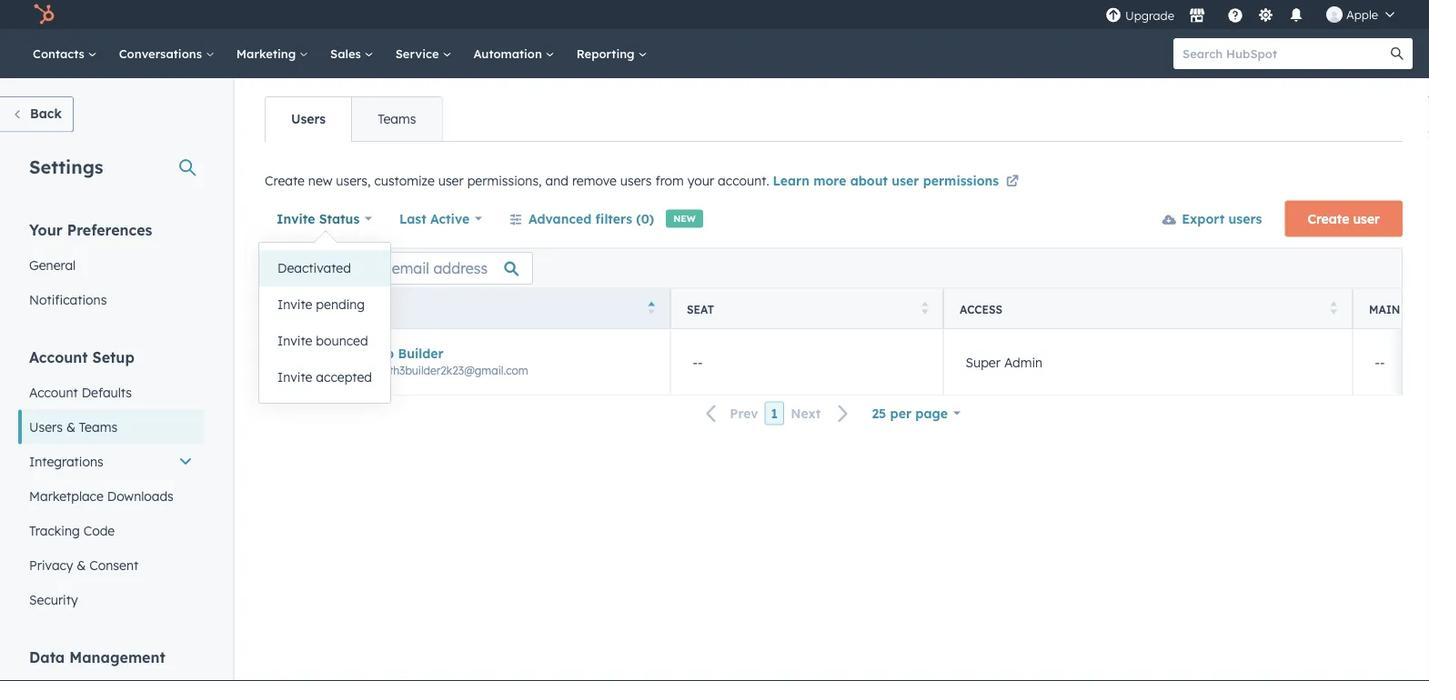 Task type: locate. For each thing, give the bounding box(es) containing it.
account up 'users & teams'
[[29, 385, 78, 400]]

1
[[771, 405, 778, 421]]

press to sort. image for seat
[[922, 301, 929, 314]]

account
[[29, 348, 88, 366], [29, 385, 78, 400]]

permissions
[[923, 173, 999, 189]]

search image
[[1392, 47, 1404, 60]]

1 horizontal spatial users
[[1229, 211, 1263, 227]]

1 horizontal spatial --
[[1376, 354, 1386, 370]]

list box
[[259, 243, 390, 403]]

your preferences element
[[18, 220, 204, 317]]

& up integrations
[[66, 419, 75, 435]]

2 horizontal spatial user
[[1354, 211, 1381, 227]]

1 vertical spatial account
[[29, 385, 78, 400]]

new
[[308, 173, 333, 189]]

press to sort. element left access
[[922, 301, 929, 317]]

admin
[[1005, 354, 1043, 370]]

3 - from the left
[[1376, 354, 1381, 370]]

navigation
[[265, 96, 443, 142]]

1 press to sort. element from the left
[[922, 301, 929, 317]]

defaults
[[82, 385, 132, 400]]

1 horizontal spatial create
[[1308, 211, 1350, 227]]

last
[[400, 211, 427, 227]]

users & teams link
[[18, 410, 204, 445]]

users link
[[266, 97, 351, 141]]

permissions,
[[467, 173, 542, 189]]

super admin
[[966, 354, 1043, 370]]

invite down the 'deactivated'
[[278, 297, 313, 313]]

1 horizontal spatial user
[[892, 173, 920, 189]]

press to sort. image
[[922, 301, 929, 314], [1331, 301, 1338, 314]]

link opens in a new window image
[[1006, 172, 1019, 193], [1006, 176, 1019, 189]]

account setup element
[[18, 347, 204, 617]]

--
[[693, 354, 703, 370], [1376, 354, 1386, 370]]

1 link opens in a new window image from the top
[[1006, 172, 1019, 193]]

invite
[[277, 211, 315, 227], [278, 297, 313, 313], [278, 333, 313, 349], [278, 369, 313, 385]]

data
[[29, 648, 65, 667]]

press to sort. image left main
[[1331, 301, 1338, 314]]

menu
[[1104, 0, 1408, 29]]

0 vertical spatial users
[[291, 111, 326, 127]]

b0bth3builder2k23@gmail.com
[[369, 363, 529, 377]]

1 vertical spatial users
[[29, 419, 63, 435]]

1 vertical spatial &
[[77, 557, 86, 573]]

invite for invite accepted
[[278, 369, 313, 385]]

-- down main
[[1376, 354, 1386, 370]]

2 -- from the left
[[1376, 354, 1386, 370]]

help image
[[1228, 8, 1244, 25]]

service
[[396, 46, 443, 61]]

invite inside invite pending button
[[278, 297, 313, 313]]

invite bounced
[[278, 333, 368, 349]]

invite inside invite status dropdown button
[[277, 211, 315, 227]]

invite for invite bounced
[[278, 333, 313, 349]]

code
[[83, 523, 115, 539]]

per
[[891, 405, 912, 421]]

1 horizontal spatial users
[[291, 111, 326, 127]]

marketing link
[[226, 29, 319, 78]]

marketplace downloads
[[29, 488, 174, 504]]

0 horizontal spatial --
[[693, 354, 703, 370]]

invite for invite status
[[277, 211, 315, 227]]

account setup
[[29, 348, 135, 366]]

2 account from the top
[[29, 385, 78, 400]]

service link
[[385, 29, 463, 78]]

back
[[30, 106, 62, 121]]

create new users, customize user permissions, and remove users from your account.
[[265, 173, 773, 189]]

integrations button
[[18, 445, 204, 479]]

& for privacy
[[77, 557, 86, 573]]

0 horizontal spatial teams
[[79, 419, 117, 435]]

0 horizontal spatial press to sort. image
[[922, 301, 929, 314]]

1 press to sort. image from the left
[[922, 301, 929, 314]]

press to sort. image left access
[[922, 301, 929, 314]]

team
[[1404, 302, 1430, 316]]

data management
[[29, 648, 165, 667]]

pagination navigation
[[696, 402, 860, 426]]

teams up "customize"
[[378, 111, 416, 127]]

2 press to sort. element from the left
[[1331, 301, 1338, 317]]

learn
[[773, 173, 810, 189]]

users right export
[[1229, 211, 1263, 227]]

0 horizontal spatial &
[[66, 419, 75, 435]]

1 horizontal spatial press to sort. image
[[1331, 301, 1338, 314]]

2 press to sort. image from the left
[[1331, 301, 1338, 314]]

tracking code
[[29, 523, 115, 539]]

account.
[[718, 173, 770, 189]]

press to sort. element left main
[[1331, 301, 1338, 317]]

users inside button
[[1229, 211, 1263, 227]]

security link
[[18, 583, 204, 617]]

marketplace
[[29, 488, 104, 504]]

0 horizontal spatial user
[[438, 173, 464, 189]]

automation link
[[463, 29, 566, 78]]

privacy & consent link
[[18, 548, 204, 583]]

hubspot image
[[33, 4, 55, 25]]

apple
[[1347, 7, 1379, 22]]

invite accepted button
[[259, 359, 390, 396]]

0 vertical spatial create
[[265, 173, 305, 189]]

conversations
[[119, 46, 205, 61]]

invite inside invite bounced button
[[278, 333, 313, 349]]

& for users
[[66, 419, 75, 435]]

last active
[[400, 211, 470, 227]]

1 vertical spatial teams
[[79, 419, 117, 435]]

users
[[620, 173, 652, 189], [1229, 211, 1263, 227]]

hubspot link
[[22, 4, 68, 25]]

super
[[966, 354, 1001, 370]]

4 - from the left
[[1381, 354, 1386, 370]]

0 vertical spatial &
[[66, 419, 75, 435]]

ascending sort. press to sort descending. image
[[648, 301, 655, 314]]

invite down 'invite bounced'
[[278, 369, 313, 385]]

users inside account setup element
[[29, 419, 63, 435]]

notifications
[[29, 292, 107, 308]]

teams down defaults
[[79, 419, 117, 435]]

users up integrations
[[29, 419, 63, 435]]

teams
[[378, 111, 416, 127], [79, 419, 117, 435]]

& right privacy
[[77, 557, 86, 573]]

0 horizontal spatial users
[[29, 419, 63, 435]]

navigation containing users
[[265, 96, 443, 142]]

0 vertical spatial users
[[620, 173, 652, 189]]

invite left status
[[277, 211, 315, 227]]

0 vertical spatial account
[[29, 348, 88, 366]]

general link
[[18, 248, 204, 283]]

1 horizontal spatial press to sort. element
[[1331, 301, 1338, 317]]

user inside 'link'
[[892, 173, 920, 189]]

users
[[291, 111, 326, 127], [29, 419, 63, 435]]

0 horizontal spatial create
[[265, 173, 305, 189]]

0 vertical spatial teams
[[378, 111, 416, 127]]

consent
[[89, 557, 138, 573]]

account defaults
[[29, 385, 132, 400]]

customize
[[374, 173, 435, 189]]

seat
[[687, 302, 714, 316]]

invite inside invite accepted button
[[278, 369, 313, 385]]

create inside create user button
[[1308, 211, 1350, 227]]

invite down invite pending
[[278, 333, 313, 349]]

create
[[265, 173, 305, 189], [1308, 211, 1350, 227]]

last active button
[[399, 201, 483, 237]]

invite bounced button
[[259, 323, 390, 359]]

0 horizontal spatial press to sort. element
[[922, 301, 929, 317]]

privacy & consent
[[29, 557, 138, 573]]

account defaults link
[[18, 375, 204, 410]]

1 account from the top
[[29, 348, 88, 366]]

2 link opens in a new window image from the top
[[1006, 176, 1019, 189]]

2 - from the left
[[698, 354, 703, 370]]

notifications link
[[18, 283, 204, 317]]

users left "from"
[[620, 173, 652, 189]]

press to sort. element for seat
[[922, 301, 929, 317]]

users up new
[[291, 111, 326, 127]]

account up account defaults
[[29, 348, 88, 366]]

filters
[[596, 211, 633, 227]]

1 vertical spatial users
[[1229, 211, 1263, 227]]

-
[[693, 354, 698, 370], [698, 354, 703, 370], [1376, 354, 1381, 370], [1381, 354, 1386, 370]]

1 horizontal spatial &
[[77, 557, 86, 573]]

press to sort. element
[[922, 301, 929, 317], [1331, 301, 1338, 317]]

1 vertical spatial create
[[1308, 211, 1350, 227]]

sales
[[330, 46, 365, 61]]

-- down seat
[[693, 354, 703, 370]]



Task type: describe. For each thing, give the bounding box(es) containing it.
link opens in a new window image inside learn more about user permissions 'link'
[[1006, 176, 1019, 189]]

export users
[[1182, 211, 1263, 227]]

teams inside account setup element
[[79, 419, 117, 435]]

bob builder b0bth3builder2k23@gmail.com
[[369, 345, 529, 377]]

tracking
[[29, 523, 80, 539]]

upgrade image
[[1106, 8, 1122, 24]]

more
[[814, 173, 847, 189]]

prev button
[[696, 402, 765, 426]]

Search HubSpot search field
[[1174, 38, 1397, 69]]

your
[[29, 221, 63, 239]]

invite accepted
[[278, 369, 372, 385]]

teams link
[[351, 97, 442, 141]]

contacts link
[[22, 29, 108, 78]]

create for create new users, customize user permissions, and remove users from your account.
[[265, 173, 305, 189]]

general
[[29, 257, 76, 273]]

conversations link
[[108, 29, 226, 78]]

press to sort. element for access
[[1331, 301, 1338, 317]]

about
[[851, 173, 888, 189]]

marketplaces button
[[1179, 0, 1217, 29]]

remove
[[572, 173, 617, 189]]

learn more about user permissions
[[773, 173, 1003, 189]]

notifications image
[[1289, 8, 1305, 25]]

prev
[[730, 406, 759, 422]]

list box containing deactivated
[[259, 243, 390, 403]]

create user
[[1308, 211, 1381, 227]]

security
[[29, 592, 78, 608]]

user inside button
[[1354, 211, 1381, 227]]

downloads
[[107, 488, 174, 504]]

marketplaces image
[[1189, 8, 1206, 25]]

data management element
[[29, 648, 204, 682]]

export users button
[[1151, 201, 1274, 237]]

invite pending button
[[259, 287, 390, 323]]

notifications button
[[1281, 0, 1312, 29]]

upgrade
[[1126, 8, 1175, 23]]

back link
[[0, 96, 74, 132]]

settings image
[[1258, 8, 1275, 24]]

advanced
[[529, 211, 592, 227]]

users,
[[336, 173, 371, 189]]

(0)
[[636, 211, 654, 227]]

menu containing apple
[[1104, 0, 1408, 29]]

next button
[[785, 402, 860, 426]]

management
[[69, 648, 165, 667]]

create for create user
[[1308, 211, 1350, 227]]

accepted
[[316, 369, 372, 385]]

25
[[872, 405, 887, 421]]

setup
[[92, 348, 135, 366]]

reporting link
[[566, 29, 658, 78]]

main team
[[1370, 302, 1430, 316]]

press to sort. image for access
[[1331, 301, 1338, 314]]

access
[[960, 302, 1003, 316]]

pending
[[316, 297, 365, 313]]

next
[[791, 406, 821, 422]]

account for account defaults
[[29, 385, 78, 400]]

advanced filters (0) button
[[498, 201, 666, 237]]

users for users
[[291, 111, 326, 127]]

Search name or email address search field
[[269, 252, 533, 285]]

users & teams
[[29, 419, 117, 435]]

contacts
[[33, 46, 88, 61]]

settings link
[[1255, 5, 1278, 24]]

and
[[546, 173, 569, 189]]

invite for invite pending
[[278, 297, 313, 313]]

invite pending
[[278, 297, 365, 313]]

1 button
[[765, 402, 785, 425]]

deactivated
[[278, 260, 351, 276]]

reporting
[[577, 46, 638, 61]]

builder
[[398, 345, 444, 361]]

search button
[[1382, 38, 1413, 69]]

marketing
[[236, 46, 299, 61]]

help button
[[1220, 0, 1251, 29]]

bob builder link
[[369, 345, 652, 361]]

bob builder image
[[1327, 6, 1343, 23]]

learn more about user permissions link
[[773, 172, 1022, 193]]

25 per page button
[[860, 395, 973, 432]]

from
[[656, 173, 684, 189]]

settings
[[29, 155, 103, 178]]

export
[[1182, 211, 1225, 227]]

page
[[916, 405, 948, 421]]

advanced filters (0)
[[529, 211, 654, 227]]

privacy
[[29, 557, 73, 573]]

bob
[[369, 345, 394, 361]]

ascending sort. press to sort descending. element
[[648, 301, 655, 317]]

0 horizontal spatial users
[[620, 173, 652, 189]]

main
[[1370, 302, 1401, 316]]

automation
[[474, 46, 546, 61]]

your preferences
[[29, 221, 152, 239]]

new
[[674, 213, 696, 224]]

name
[[323, 302, 356, 316]]

status
[[319, 211, 360, 227]]

apple button
[[1316, 0, 1406, 29]]

users for users & teams
[[29, 419, 63, 435]]

1 - from the left
[[693, 354, 698, 370]]

tracking code link
[[18, 514, 204, 548]]

1 horizontal spatial teams
[[378, 111, 416, 127]]

deactivated button
[[259, 250, 390, 287]]

create user button
[[1285, 201, 1403, 237]]

account for account setup
[[29, 348, 88, 366]]

1 -- from the left
[[693, 354, 703, 370]]



Task type: vqa. For each thing, say whether or not it's contained in the screenshot.
Marketplace at left bottom
yes



